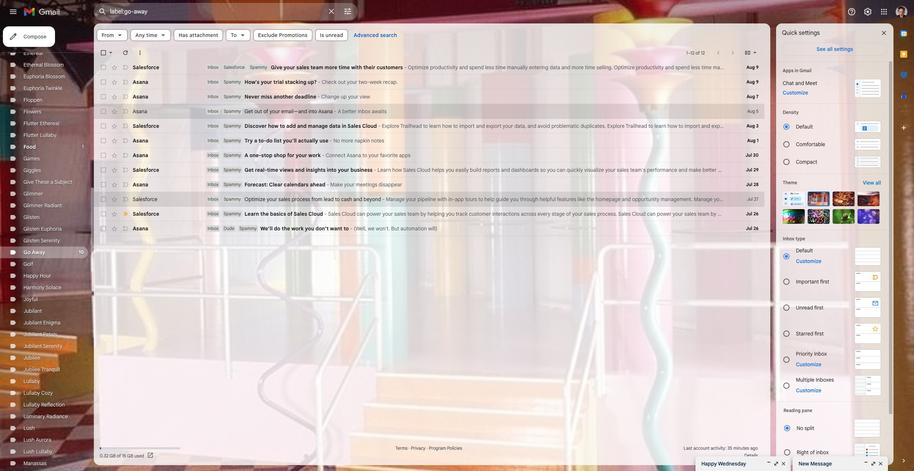 Task type: describe. For each thing, give the bounding box(es) containing it.
7 row from the top
[[94, 148, 765, 163]]

6 row from the top
[[94, 134, 765, 148]]

30
[[754, 153, 759, 158]]

napkin
[[355, 138, 370, 144]]

- left connect
[[322, 152, 325, 159]]

glisten euphoria link
[[23, 226, 62, 233]]

- down "change"
[[334, 108, 337, 115]]

1 horizontal spatial can
[[557, 167, 566, 174]]

twinkle
[[45, 85, 62, 92]]

1 vertical spatial no
[[797, 426, 804, 432]]

email—and
[[281, 108, 307, 115]]

- right the up?
[[318, 79, 321, 85]]

split
[[805, 426, 815, 432]]

2 horizontal spatial team
[[698, 211, 710, 218]]

10 row from the top
[[94, 192, 864, 207]]

aug 9 for how's your trial stacking up? - check out your two-week recap. ‌ ‌ ‌ ‌ ‌ ‌ ‌ ‌ ‌ ‌ ‌ ‌ ‌ ‌ ‌ ‌ ‌ ‌ ‌ ‌ ‌ ‌ ‌ ‌ ‌ ‌ ‌ ‌ ‌ ‌ ‌ ‌ ‌ ‌ ‌ ‌ ‌ ‌ ‌ ‌ ‌ ‌ ‌ ‌ ‌ ‌ ‌ ‌ ‌ ‌ ‌ ‌ ‌ ‌ ‌ ‌ ‌ ‌ ‌ ‌ ‌ ‌ ‌ ‌ ‌ ‌ ‌ ‌ ‌ ‌ ‌ ‌ ‌ ‌ ‌ ‌ ‌ ‌ ‌ ‌ ‌ ‌ ‌ ‌ ‌
[[747, 79, 759, 85]]

give for give these a subject
[[23, 179, 34, 186]]

aug for a better inbox awaits ‌ ‌ ‌ ‌ ‌ ‌ ‌ ‌ ‌ ‌ ‌ ‌ ‌ ‌ ‌ ‌ ‌ ‌ ‌ ‌ ‌ ‌ ‌ ‌ ‌ ‌ ‌ ‌ ‌ ‌ ‌ ‌ ‌ ‌ ‌ ‌ ‌ ‌ ‌ ‌ ‌ ‌ ‌ ‌ ‌ ‌ ‌ ‌ ‌ ‌ ‌ ‌ ‌ ‌ ‌ ‌ ‌ ‌ ‌ ‌ ‌ ‌ ‌ ‌ ‌ ‌ ‌ ‌ ‌ ‌ ‌ ‌ ‌ ‌ ‌ ‌ ‌ ‌ ‌ ‌ ‌ ‌ ‌ ‌ ‌ ‌ ‌ ‌ ‌ ‌
[[748, 109, 755, 114]]

2 productivity from the left
[[636, 64, 664, 71]]

floppen
[[23, 97, 42, 103]]

0 vertical spatial inbox
[[358, 108, 371, 115]]

jubilee tranquil link
[[23, 367, 60, 373]]

jubilant serenity
[[23, 343, 62, 350]]

clear search image
[[324, 4, 339, 19]]

0 vertical spatial work
[[309, 152, 321, 159]]

radiant
[[44, 203, 62, 209]]

ethereal link
[[23, 50, 43, 56]]

- right the use
[[330, 138, 332, 144]]

apps
[[399, 152, 411, 159]]

2 12 from the left
[[701, 50, 705, 56]]

2 helping from the left
[[718, 211, 735, 218]]

quickly
[[567, 167, 583, 174]]

want
[[330, 226, 343, 232]]

2 customer from the left
[[760, 211, 782, 218]]

1 horizontal spatial optimize
[[408, 64, 429, 71]]

notes
[[371, 138, 384, 144]]

5 row from the top
[[94, 119, 832, 134]]

minimize image
[[864, 462, 869, 467]]

customize for default
[[796, 258, 822, 265]]

glisten serenity link
[[23, 238, 60, 244]]

spammy for how's your trial stacking up? - check out your two-week recap. ‌ ‌ ‌ ‌ ‌ ‌ ‌ ‌ ‌ ‌ ‌ ‌ ‌ ‌ ‌ ‌ ‌ ‌ ‌ ‌ ‌ ‌ ‌ ‌ ‌ ‌ ‌ ‌ ‌ ‌ ‌ ‌ ‌ ‌ ‌ ‌ ‌ ‌ ‌ ‌ ‌ ‌ ‌ ‌ ‌ ‌ ‌ ‌ ‌ ‌ ‌ ‌ ‌ ‌ ‌ ‌ ‌ ‌ ‌ ‌ ‌ ‌ ‌ ‌ ‌ ‌ ‌ ‌ ‌ ‌ ‌ ‌ ‌ ‌ ‌ ‌ ‌ ‌ ‌ ‌ ‌ ‌ ‌ ‌ ‌
[[224, 79, 241, 85]]

main menu image
[[9, 7, 18, 16]]

across
[[521, 211, 537, 218]]

basics
[[270, 211, 286, 218]]

important first
[[796, 279, 830, 285]]

minimize image
[[766, 462, 772, 467]]

spammy for learn the basics of sales cloud - sales cloud can power your sales team by helping you track customer interactions across every stage of your sales process. sales cloud can power your sales team by helping you track customer
[[224, 211, 241, 217]]

0 horizontal spatial can
[[357, 211, 365, 218]]

2 horizontal spatial data
[[756, 64, 767, 71]]

tranquil
[[41, 367, 60, 373]]

unread first
[[796, 305, 824, 311]]

inbox for we'll do the work you don't want to - (well, we won't. but automation will) ‌ ‌ ‌ ‌ ‌ ‌ ‌ ‌ ‌ ‌ ‌ ‌ ‌ ‌ ‌ ‌ ‌ ‌ ‌ ‌ ‌ ‌ ‌ ‌ ‌ ‌ ‌ ‌ ‌ ‌ ‌ ‌ ‌ ‌ ‌ ‌ ‌ ‌ ‌ ‌ ‌ ‌ ‌ ‌ ‌ ‌ ‌ ‌ ‌ ‌ ‌ ‌ ‌ ‌ ‌ ‌ ‌ ‌ ‌ ‌ ‌ ‌ ‌ ‌ ‌ ‌ ‌ ‌ ‌ ‌ ‌ ‌ ‌ ‌ ‌ ‌ ‌ ‌ ‌ ‌
[[208, 226, 219, 231]]

0 horizontal spatial team
[[311, 64, 323, 71]]

blossom for ethereal blossom
[[44, 62, 64, 68]]

customize button for default
[[792, 257, 826, 266]]

happy for happy hour
[[23, 273, 38, 280]]

jubilee for jubilee tranquil
[[23, 367, 40, 373]]

0 horizontal spatial learn
[[245, 211, 259, 218]]

process.
[[598, 211, 618, 218]]

clear
[[269, 182, 283, 188]]

1 horizontal spatial the
[[282, 226, 290, 232]]

0 horizontal spatial settings
[[799, 29, 820, 37]]

1 spend from the left
[[470, 64, 484, 71]]

0 horizontal spatial with
[[351, 64, 362, 71]]

happy hour
[[23, 273, 51, 280]]

jubilant petals link
[[23, 332, 57, 338]]

1 vertical spatial into
[[327, 167, 337, 174]]

reading pane element
[[784, 408, 881, 414]]

sales right process.
[[619, 211, 631, 218]]

2 through from the left
[[828, 196, 847, 203]]

sales down management.
[[685, 211, 697, 218]]

view
[[360, 94, 370, 100]]

lullaby for lullaby link
[[23, 379, 40, 385]]

2 import from the left
[[685, 123, 700, 130]]

has attachment button
[[174, 29, 223, 41]]

flutter for flutter ethereal
[[23, 120, 39, 127]]

2 helpful from the left
[[848, 196, 864, 203]]

2 data, from the left
[[740, 123, 752, 130]]

exclude promotions
[[258, 32, 308, 39]]

sales down the process
[[294, 211, 307, 218]]

quick settings element
[[783, 29, 820, 43]]

sales up stacking in the top left of the page
[[297, 64, 309, 71]]

ago
[[751, 446, 758, 452]]

26 for (well, we won't. but automation will) ‌ ‌ ‌ ‌ ‌ ‌ ‌ ‌ ‌ ‌ ‌ ‌ ‌ ‌ ‌ ‌ ‌ ‌ ‌ ‌ ‌ ‌ ‌ ‌ ‌ ‌ ‌ ‌ ‌ ‌ ‌ ‌ ‌ ‌ ‌ ‌ ‌ ‌ ‌ ‌ ‌ ‌ ‌ ‌ ‌ ‌ ‌ ‌ ‌ ‌ ‌ ‌ ‌ ‌ ‌ ‌ ‌ ‌ ‌ ‌ ‌ ‌ ‌ ‌ ‌ ‌ ‌ ‌ ‌ ‌ ‌ ‌ ‌ ‌ ‌ ‌ ‌ ‌ ‌ ‌
[[754, 226, 759, 231]]

lush aurora
[[23, 437, 51, 444]]

jubilant enigma link
[[23, 320, 60, 327]]

1 easily from the left
[[456, 167, 469, 174]]

2 manually from the left
[[713, 64, 734, 71]]

asana for forecast: clear calendars ahead
[[133, 182, 148, 188]]

1 horizontal spatial do
[[274, 226, 281, 232]]

try a to-do list you'll actually use - no more napkin notes ‌ ‌ ‌ ‌ ‌ ‌ ‌ ‌ ‌ ‌ ‌ ‌ ‌ ‌ ‌ ‌ ‌ ‌ ‌ ‌ ‌ ‌ ‌ ‌ ‌ ‌ ‌ ‌ ‌ ‌ ‌ ‌ ‌ ‌ ‌ ‌ ‌ ‌ ‌ ‌ ‌ ‌ ‌ ‌ ‌ ‌ ‌ ‌ ‌ ‌ ‌ ‌ ‌ ‌ ‌ ‌ ‌ ‌ ‌ ‌ ‌ ‌ ‌ ‌ ‌ ‌ ‌ ‌ ‌ ‌ ‌ ‌ ‌ ‌ ‌ ‌ ‌ ‌ ‌ ‌ ‌ ‌ ‌ ‌ ‌ ‌ ‌ ‌ ‌ ‌
[[245, 138, 503, 144]]

spammy for a one-stop shop for your work - connect asana to your favorite apps ‌ ‌ ‌ ‌ ‌ ‌ ‌ ‌ ‌ ‌ ‌ ‌ ‌ ‌ ‌ ‌ ‌ ‌ ‌ ‌ ‌ ‌ ‌ ‌ ‌ ‌ ‌ ‌ ‌ ‌ ‌ ‌ ‌ ‌ ‌ ‌ ‌ ‌ ‌ ‌ ‌ ‌ ‌ ‌ ‌ ‌ ‌ ‌ ‌ ‌ ‌ ‌ ‌ ‌ ‌ ‌ ‌ ‌ ‌ ‌ ‌ ‌ ‌ ‌ ‌ ‌ ‌ ‌ ‌ ‌ ‌ ‌ ‌ ‌ ‌ ‌ ‌ ‌ ‌ ‌ ‌ ‌ ‌
[[224, 153, 241, 158]]

1 selling. from the left
[[597, 64, 613, 71]]

aug for check out your two-week recap. ‌ ‌ ‌ ‌ ‌ ‌ ‌ ‌ ‌ ‌ ‌ ‌ ‌ ‌ ‌ ‌ ‌ ‌ ‌ ‌ ‌ ‌ ‌ ‌ ‌ ‌ ‌ ‌ ‌ ‌ ‌ ‌ ‌ ‌ ‌ ‌ ‌ ‌ ‌ ‌ ‌ ‌ ‌ ‌ ‌ ‌ ‌ ‌ ‌ ‌ ‌ ‌ ‌ ‌ ‌ ‌ ‌ ‌ ‌ ‌ ‌ ‌ ‌ ‌ ‌ ‌ ‌ ‌ ‌ ‌ ‌ ‌ ‌ ‌ ‌ ‌ ‌ ‌ ‌ ‌ ‌ ‌ ‌ ‌ ‌
[[747, 79, 755, 85]]

0 horizontal spatial better
[[343, 108, 357, 115]]

2 selling. from the left
[[803, 64, 819, 71]]

support image
[[848, 7, 857, 16]]

sales down apps
[[403, 167, 416, 174]]

1 horizontal spatial with
[[438, 196, 447, 203]]

1 vertical spatial 1
[[757, 138, 759, 143]]

jul for connect asana to your favorite apps ‌ ‌ ‌ ‌ ‌ ‌ ‌ ‌ ‌ ‌ ‌ ‌ ‌ ‌ ‌ ‌ ‌ ‌ ‌ ‌ ‌ ‌ ‌ ‌ ‌ ‌ ‌ ‌ ‌ ‌ ‌ ‌ ‌ ‌ ‌ ‌ ‌ ‌ ‌ ‌ ‌ ‌ ‌ ‌ ‌ ‌ ‌ ‌ ‌ ‌ ‌ ‌ ‌ ‌ ‌ ‌ ‌ ‌ ‌ ‌ ‌ ‌ ‌ ‌ ‌ ‌ ‌ ‌ ‌ ‌ ‌ ‌ ‌ ‌ ‌ ‌ ‌ ‌ ‌ ‌ ‌ ‌ ‌
[[746, 153, 752, 158]]

jubilant petals
[[23, 332, 57, 338]]

1 · from the left
[[409, 446, 410, 452]]

is
[[320, 32, 324, 39]]

- left the make
[[327, 182, 329, 188]]

0 vertical spatial do
[[266, 138, 273, 144]]

reports
[[483, 167, 500, 174]]

pop out image
[[871, 462, 877, 467]]

0.32
[[100, 454, 109, 459]]

- down awaits
[[378, 123, 381, 130]]

1 productivity from the left
[[430, 64, 458, 71]]

process
[[292, 196, 310, 203]]

aug for optimize productivity and spend less time manually entering data and more time selling. optimize productivity and spend less time manually entering data and more time selling. salesforce maximize your
[[747, 65, 755, 70]]

aug 7
[[747, 94, 759, 99]]

lush for lush lullaby
[[23, 449, 35, 456]]

- down lead
[[325, 211, 327, 218]]

2 default from the top
[[796, 248, 813, 254]]

is unread button
[[315, 29, 348, 41]]

asana for we'll do the work you don't want to
[[133, 226, 148, 232]]

lush for lush link
[[23, 426, 35, 432]]

jul 26 for we'll do the work you don't want to - (well, we won't. but automation will) ‌ ‌ ‌ ‌ ‌ ‌ ‌ ‌ ‌ ‌ ‌ ‌ ‌ ‌ ‌ ‌ ‌ ‌ ‌ ‌ ‌ ‌ ‌ ‌ ‌ ‌ ‌ ‌ ‌ ‌ ‌ ‌ ‌ ‌ ‌ ‌ ‌ ‌ ‌ ‌ ‌ ‌ ‌ ‌ ‌ ‌ ‌ ‌ ‌ ‌ ‌ ‌ ‌ ‌ ‌ ‌ ‌ ‌ ‌ ‌ ‌ ‌ ‌ ‌ ‌ ‌ ‌ ‌ ‌ ‌ ‌ ‌ ‌ ‌ ‌ ‌ ‌ ‌ ‌ ‌
[[746, 226, 759, 231]]

favorite
[[380, 152, 398, 159]]

you'll
[[283, 138, 297, 144]]

inboxes
[[816, 377, 834, 384]]

toggle split pane mode image
[[744, 49, 752, 56]]

type
[[796, 236, 806, 242]]

luminary
[[23, 414, 45, 420]]

from
[[102, 32, 114, 39]]

jul for learn how sales cloud helps you easily build reports and dashboards so you can quickly visualize your sales team's performance and make better decisions. learn how sales cloud helps you easily
[[746, 167, 753, 173]]

ethereal blossom link
[[23, 62, 64, 68]]

1 for 1 12 of 12
[[687, 50, 688, 56]]

close image for happy wednesday
[[781, 462, 787, 467]]

first for starred first
[[815, 331, 824, 337]]

time inside dropdown button
[[146, 32, 157, 39]]

close image for new message
[[878, 462, 884, 467]]

11 row from the top
[[94, 207, 782, 222]]

1 less from the left
[[485, 64, 494, 71]]

aug for no more napkin notes ‌ ‌ ‌ ‌ ‌ ‌ ‌ ‌ ‌ ‌ ‌ ‌ ‌ ‌ ‌ ‌ ‌ ‌ ‌ ‌ ‌ ‌ ‌ ‌ ‌ ‌ ‌ ‌ ‌ ‌ ‌ ‌ ‌ ‌ ‌ ‌ ‌ ‌ ‌ ‌ ‌ ‌ ‌ ‌ ‌ ‌ ‌ ‌ ‌ ‌ ‌ ‌ ‌ ‌ ‌ ‌ ‌ ‌ ‌ ‌ ‌ ‌ ‌ ‌ ‌ ‌ ‌ ‌ ‌ ‌ ‌ ‌ ‌ ‌ ‌ ‌ ‌ ‌ ‌ ‌ ‌ ‌ ‌ ‌ ‌ ‌ ‌ ‌ ‌ ‌
[[748, 138, 756, 143]]

2 problematic from the left
[[777, 123, 805, 130]]

inbox for optimize your sales process from lead to cash and beyond - manage your pipeline with in-app tours to help guide you through helpful features like the homepage and opportunity management. manage your pipeline with in-app tours to help guide you through helpful
[[208, 197, 219, 202]]

1 helpful from the left
[[540, 196, 556, 203]]

chat
[[783, 80, 794, 87]]

account
[[694, 446, 710, 452]]

inbox for try a to-do list you'll actually use - no more napkin notes ‌ ‌ ‌ ‌ ‌ ‌ ‌ ‌ ‌ ‌ ‌ ‌ ‌ ‌ ‌ ‌ ‌ ‌ ‌ ‌ ‌ ‌ ‌ ‌ ‌ ‌ ‌ ‌ ‌ ‌ ‌ ‌ ‌ ‌ ‌ ‌ ‌ ‌ ‌ ‌ ‌ ‌ ‌ ‌ ‌ ‌ ‌ ‌ ‌ ‌ ‌ ‌ ‌ ‌ ‌ ‌ ‌ ‌ ‌ ‌ ‌ ‌ ‌ ‌ ‌ ‌ ‌ ‌ ‌ ‌ ‌ ‌ ‌ ‌ ‌ ‌ ‌ ‌ ‌ ‌ ‌ ‌ ‌ ‌ ‌ ‌ ‌ ‌ ‌ ‌
[[208, 138, 219, 143]]

sales up the basics
[[279, 196, 291, 203]]

1 help from the left
[[485, 196, 495, 203]]

inbox for a one-stop shop for your work - connect asana to your favorite apps ‌ ‌ ‌ ‌ ‌ ‌ ‌ ‌ ‌ ‌ ‌ ‌ ‌ ‌ ‌ ‌ ‌ ‌ ‌ ‌ ‌ ‌ ‌ ‌ ‌ ‌ ‌ ‌ ‌ ‌ ‌ ‌ ‌ ‌ ‌ ‌ ‌ ‌ ‌ ‌ ‌ ‌ ‌ ‌ ‌ ‌ ‌ ‌ ‌ ‌ ‌ ‌ ‌ ‌ ‌ ‌ ‌ ‌ ‌ ‌ ‌ ‌ ‌ ‌ ‌ ‌ ‌ ‌ ‌ ‌ ‌ ‌ ‌ ‌ ‌ ‌ ‌ ‌ ‌ ‌ ‌ ‌ ‌
[[208, 153, 219, 158]]

1 horizontal spatial team
[[408, 211, 420, 218]]

hour
[[40, 273, 51, 280]]

is unread
[[320, 32, 343, 39]]

wednesday
[[719, 461, 747, 468]]

attachment
[[190, 32, 218, 39]]

2 tours from the left
[[774, 196, 785, 203]]

1 horizontal spatial data
[[550, 64, 561, 71]]

9 for optimize productivity and spend less time manually entering data and more time selling. optimize productivity and spend less time manually entering data and more time selling. salesforce maximize your
[[756, 65, 759, 70]]

2 row from the top
[[94, 75, 765, 90]]

serenity for jubilant serenity
[[43, 343, 62, 350]]

1 export from the left
[[486, 123, 502, 130]]

1 power from the left
[[367, 211, 381, 218]]

disappear
[[379, 182, 402, 188]]

for
[[287, 152, 295, 159]]

from button
[[97, 29, 128, 41]]

0 horizontal spatial data
[[329, 123, 341, 130]]

2 horizontal spatial optimize
[[614, 64, 635, 71]]

give your sales team more time with their customers - optimize productivity and spend less time manually entering data and more time selling. optimize productivity and spend less time manually entering data and more time selling. salesforce maximize your
[[271, 64, 880, 71]]

see
[[817, 46, 826, 52]]

1 explore from the left
[[382, 123, 399, 130]]

0 vertical spatial into
[[309, 108, 317, 115]]

spammy for forecast: clear calendars ahead - make your meetings disappear ‌ ‌ ‌ ‌ ‌ ‌ ‌ ‌ ‌ ‌ ‌ ‌ ‌ ‌ ‌ ‌ ‌ ‌ ‌ ‌ ‌ ‌ ‌ ‌ ‌ ‌ ‌ ‌ ‌ ‌ ‌ ‌ ‌ ‌ ‌ ‌ ‌ ‌ ‌ ‌ ‌ ‌ ‌ ‌ ‌ ‌ ‌ ‌ ‌ ‌ ‌ ‌ ‌ ‌ ‌ ‌ ‌ ‌ ‌ ‌ ‌ ‌ ‌ ‌ ‌ ‌ ‌ ‌ ‌ ‌ ‌ ‌ ‌ ‌ ‌ ‌ ‌ ‌ ‌ ‌ ‌ ‌ ‌ ‌ ‌ ‌
[[224, 182, 241, 187]]

footer containing terms
[[94, 445, 765, 460]]

program policies link
[[429, 446, 463, 452]]

2 · from the left
[[427, 446, 428, 452]]

glimmer radiant link
[[23, 203, 62, 209]]

8 row from the top
[[94, 163, 834, 178]]

get real-time views and insights into your business - learn how sales cloud helps you easily build reports and dashboards so you can quickly visualize your sales team's performance and make better decisions. learn how sales cloud helps you easily
[[245, 167, 834, 174]]

jubilant enigma
[[23, 320, 60, 327]]

blossom for euphoria blossom
[[46, 73, 65, 80]]

beyond
[[364, 196, 381, 203]]

2 avoid from the left
[[763, 123, 776, 130]]

0 horizontal spatial the
[[260, 211, 269, 218]]

go
[[23, 249, 31, 256]]

a inside row
[[254, 138, 257, 144]]

1 12 from the left
[[691, 50, 695, 56]]

inbox for give your sales team more time with their customers - optimize productivity and spend less time manually entering data and more time selling. optimize productivity and spend less time manually entering data and more time selling. salesforce maximize your
[[208, 65, 219, 70]]

these
[[35, 179, 49, 186]]

cozy
[[41, 390, 53, 397]]

1 problematic from the left
[[552, 123, 580, 130]]

1 trailhead from the left
[[401, 123, 422, 130]]

salesforce for optimize your sales process from lead to cash and beyond - manage your pipeline with in-app tours to help guide you through helpful features like the homepage and opportunity management. manage your pipeline with in-app tours to help guide you through helpful
[[133, 196, 158, 203]]

spammy for get out of your email—and into asana - a better inbox awaits ‌ ‌ ‌ ‌ ‌ ‌ ‌ ‌ ‌ ‌ ‌ ‌ ‌ ‌ ‌ ‌ ‌ ‌ ‌ ‌ ‌ ‌ ‌ ‌ ‌ ‌ ‌ ‌ ‌ ‌ ‌ ‌ ‌ ‌ ‌ ‌ ‌ ‌ ‌ ‌ ‌ ‌ ‌ ‌ ‌ ‌ ‌ ‌ ‌ ‌ ‌ ‌ ‌ ‌ ‌ ‌ ‌ ‌ ‌ ‌ ‌ ‌ ‌ ‌ ‌ ‌ ‌ ‌ ‌ ‌ ‌ ‌ ‌ ‌ ‌ ‌ ‌ ‌ ‌ ‌ ‌ ‌ ‌ ‌ ‌ ‌ ‌ ‌ ‌ ‌
[[224, 109, 241, 114]]

jubilant for jubilant petals
[[23, 332, 42, 338]]

display density element
[[783, 110, 882, 115]]

view all
[[863, 180, 882, 186]]

main content containing from
[[94, 23, 880, 466]]

1 tours from the left
[[465, 196, 477, 203]]

how's your trial stacking up? - check out your two-week recap. ‌ ‌ ‌ ‌ ‌ ‌ ‌ ‌ ‌ ‌ ‌ ‌ ‌ ‌ ‌ ‌ ‌ ‌ ‌ ‌ ‌ ‌ ‌ ‌ ‌ ‌ ‌ ‌ ‌ ‌ ‌ ‌ ‌ ‌ ‌ ‌ ‌ ‌ ‌ ‌ ‌ ‌ ‌ ‌ ‌ ‌ ‌ ‌ ‌ ‌ ‌ ‌ ‌ ‌ ‌ ‌ ‌ ‌ ‌ ‌ ‌ ‌ ‌ ‌ ‌ ‌ ‌ ‌ ‌ ‌ ‌ ‌ ‌ ‌ ‌ ‌ ‌ ‌ ‌ ‌ ‌ ‌ ‌ ‌ ‌
[[245, 79, 510, 85]]

lush aurora link
[[23, 437, 51, 444]]

give for give your sales team more time with their customers - optimize productivity and spend less time manually entering data and more time selling. optimize productivity and spend less time manually entering data and more time selling. salesforce maximize your
[[271, 64, 282, 71]]

euphoria for euphoria twinkle
[[23, 85, 44, 92]]

lullaby cozy
[[23, 390, 53, 397]]

2 pipeline from the left
[[726, 196, 744, 203]]

business
[[351, 167, 373, 174]]

details
[[745, 453, 758, 459]]

serenity for glisten serenity
[[41, 238, 60, 244]]

1 vertical spatial work
[[292, 226, 304, 232]]

0 vertical spatial out
[[338, 79, 346, 85]]

settings inside button
[[834, 46, 854, 52]]

1 row from the top
[[94, 60, 880, 75]]

get for get real-time views and insights into your business - learn how sales cloud helps you easily build reports and dashboards so you can quickly visualize your sales team's performance and make better decisions. learn how sales cloud helps you easily
[[245, 167, 254, 174]]

never miss another deadline - change up your view ‌ ‌ ‌ ‌ ‌ ‌ ‌ ‌ ‌ ‌ ‌ ‌ ‌ ‌ ‌ ‌ ‌ ‌ ‌ ‌ ‌ ‌ ‌ ‌ ‌ ‌ ‌ ‌ ‌ ‌ ‌ ‌ ‌ ‌ ‌ ‌ ‌ ‌ ‌ ‌ ‌ ‌ ‌ ‌ ‌ ‌ ‌ ‌ ‌ ‌ ‌ ‌ ‌ ‌ ‌ ‌ ‌ ‌ ‌ ‌ ‌ ‌ ‌ ‌ ‌ ‌ ‌ ‌ ‌ ‌ ‌ ‌ ‌ ‌ ‌ ‌ ‌ ‌ ‌ ‌ ‌ ‌ ‌ ‌ ‌ ‌ ‌ ‌ ‌ ‌ ‌
[[245, 94, 490, 100]]

food
[[23, 144, 36, 150]]

4 row from the top
[[94, 104, 765, 119]]

jubilant for jubilant link
[[23, 308, 42, 315]]

golf link
[[23, 261, 33, 268]]

jubilant for jubilant serenity
[[23, 343, 42, 350]]

refresh image
[[122, 49, 129, 56]]

1 data, from the left
[[515, 123, 527, 130]]

jul for (well, we won't. but automation will) ‌ ‌ ‌ ‌ ‌ ‌ ‌ ‌ ‌ ‌ ‌ ‌ ‌ ‌ ‌ ‌ ‌ ‌ ‌ ‌ ‌ ‌ ‌ ‌ ‌ ‌ ‌ ‌ ‌ ‌ ‌ ‌ ‌ ‌ ‌ ‌ ‌ ‌ ‌ ‌ ‌ ‌ ‌ ‌ ‌ ‌ ‌ ‌ ‌ ‌ ‌ ‌ ‌ ‌ ‌ ‌ ‌ ‌ ‌ ‌ ‌ ‌ ‌ ‌ ‌ ‌ ‌ ‌ ‌ ‌ ‌ ‌ ‌ ‌ ‌ ‌ ‌ ‌ ‌ ‌
[[746, 226, 753, 231]]

lush lullaby
[[23, 449, 52, 456]]

priority
[[796, 351, 813, 358]]

2 horizontal spatial with
[[746, 196, 755, 203]]

1 helps from the left
[[432, 167, 445, 174]]

2 help from the left
[[793, 196, 803, 203]]

1 horizontal spatial a
[[338, 108, 341, 115]]

1 horizontal spatial learn
[[378, 167, 391, 174]]

last
[[684, 446, 693, 452]]

terms
[[396, 446, 408, 452]]

1 vertical spatial a
[[245, 152, 248, 159]]

stacking
[[285, 79, 307, 85]]

view
[[863, 180, 875, 186]]

and inside the chat and meet customize
[[796, 80, 805, 87]]

new message
[[799, 461, 832, 468]]

0 horizontal spatial optimize
[[245, 196, 266, 203]]

1 guide from the left
[[496, 196, 509, 203]]

check
[[322, 79, 337, 85]]

interactions
[[493, 211, 520, 218]]

1 helping from the left
[[428, 211, 445, 218]]

actually
[[298, 138, 318, 144]]

asana for how's your trial stacking up?
[[133, 79, 148, 85]]

sales up want
[[328, 211, 341, 218]]

2 app from the left
[[763, 196, 772, 203]]

2 horizontal spatial the
[[587, 196, 595, 203]]

ethereal for ethereal link
[[23, 50, 43, 56]]

1 horizontal spatial inbox
[[817, 450, 829, 456]]

discover how to add and manage data in sales cloud - explore trailhead to learn how to import and export your data, and avoid problematic duplicates. explore trailhead to learn how to import and export your data, and avoid problematic duplicates.
[[245, 123, 832, 130]]

harmony solace
[[23, 285, 61, 291]]

glimmer radiant
[[23, 203, 62, 209]]

aug 5
[[748, 109, 759, 114]]

- right customers
[[404, 64, 407, 71]]

glisten for "glisten" link
[[23, 214, 40, 221]]

2 export from the left
[[712, 123, 727, 130]]

glimmer for glimmer "link"
[[23, 191, 43, 197]]

privacy link
[[411, 446, 426, 452]]

1 entering from the left
[[529, 64, 549, 71]]

harmony
[[23, 285, 45, 291]]

first for unread first
[[815, 305, 824, 311]]

customize for multiple inboxes
[[796, 388, 822, 394]]



Task type: locate. For each thing, give the bounding box(es) containing it.
sales
[[297, 64, 309, 71], [617, 167, 629, 174], [279, 196, 291, 203], [394, 211, 406, 218], [584, 211, 596, 218], [685, 211, 697, 218]]

1 horizontal spatial track
[[746, 211, 758, 218]]

aug 1
[[748, 138, 759, 143]]

theme element
[[783, 179, 798, 187]]

1 import from the left
[[460, 123, 475, 130]]

customize button down the multiple
[[792, 386, 826, 395]]

lullaby for lullaby reflection
[[23, 402, 40, 409]]

29
[[754, 167, 759, 173]]

a left one-
[[245, 152, 248, 159]]

1 vertical spatial 26
[[754, 226, 759, 231]]

jul for sales cloud can power your sales team by helping you track customer interactions across every stage of your sales process. sales cloud can power your sales team by helping you track customer
[[746, 211, 753, 217]]

1 horizontal spatial export
[[712, 123, 727, 130]]

1 vertical spatial euphoria
[[23, 85, 44, 92]]

asana for a one-stop shop for your work
[[133, 152, 148, 159]]

1 customer from the left
[[469, 211, 491, 218]]

0 horizontal spatial into
[[309, 108, 317, 115]]

all inside button
[[828, 46, 833, 52]]

4 jubilant from the top
[[23, 343, 42, 350]]

inbox for discover how to add and manage data in sales cloud - explore trailhead to learn how to import and export your data, and avoid problematic duplicates. explore trailhead to learn how to import and export your data, and avoid problematic duplicates.
[[208, 123, 219, 129]]

1 horizontal spatial by
[[711, 211, 717, 218]]

priority inbox
[[796, 351, 827, 358]]

2 aug 9 from the top
[[747, 79, 759, 85]]

inbox down view in the top left of the page
[[358, 108, 371, 115]]

customize down the multiple
[[796, 388, 822, 394]]

1 horizontal spatial easily
[[821, 167, 834, 174]]

with left the their
[[351, 64, 362, 71]]

0 vertical spatial jul 26
[[746, 211, 759, 217]]

1 vertical spatial default
[[796, 248, 813, 254]]

close image right pop out icon
[[781, 462, 787, 467]]

1 manage from the left
[[386, 196, 405, 203]]

inbox for forecast: clear calendars ahead - make your meetings disappear ‌ ‌ ‌ ‌ ‌ ‌ ‌ ‌ ‌ ‌ ‌ ‌ ‌ ‌ ‌ ‌ ‌ ‌ ‌ ‌ ‌ ‌ ‌ ‌ ‌ ‌ ‌ ‌ ‌ ‌ ‌ ‌ ‌ ‌ ‌ ‌ ‌ ‌ ‌ ‌ ‌ ‌ ‌ ‌ ‌ ‌ ‌ ‌ ‌ ‌ ‌ ‌ ‌ ‌ ‌ ‌ ‌ ‌ ‌ ‌ ‌ ‌ ‌ ‌ ‌ ‌ ‌ ‌ ‌ ‌ ‌ ‌ ‌ ‌ ‌ ‌ ‌ ‌ ‌ ‌ ‌ ‌ ‌ ‌ ‌ ‌
[[208, 182, 219, 187]]

petals
[[43, 332, 57, 338]]

0 vertical spatial better
[[343, 108, 357, 115]]

None checkbox
[[100, 49, 107, 56], [100, 79, 107, 86], [100, 123, 107, 130], [100, 137, 107, 145], [100, 167, 107, 174], [100, 225, 107, 233], [100, 49, 107, 56], [100, 79, 107, 86], [100, 123, 107, 130], [100, 137, 107, 145], [100, 167, 107, 174], [100, 225, 107, 233]]

0 horizontal spatial no
[[334, 138, 340, 144]]

0 horizontal spatial entering
[[529, 64, 549, 71]]

1 lush from the top
[[23, 426, 35, 432]]

close image
[[781, 462, 787, 467], [878, 462, 884, 467]]

2 vertical spatial euphoria
[[41, 226, 62, 233]]

inbox for get out of your email—and into asana - a better inbox awaits ‌ ‌ ‌ ‌ ‌ ‌ ‌ ‌ ‌ ‌ ‌ ‌ ‌ ‌ ‌ ‌ ‌ ‌ ‌ ‌ ‌ ‌ ‌ ‌ ‌ ‌ ‌ ‌ ‌ ‌ ‌ ‌ ‌ ‌ ‌ ‌ ‌ ‌ ‌ ‌ ‌ ‌ ‌ ‌ ‌ ‌ ‌ ‌ ‌ ‌ ‌ ‌ ‌ ‌ ‌ ‌ ‌ ‌ ‌ ‌ ‌ ‌ ‌ ‌ ‌ ‌ ‌ ‌ ‌ ‌ ‌ ‌ ‌ ‌ ‌ ‌ ‌ ‌ ‌ ‌ ‌ ‌ ‌ ‌ ‌ ‌ ‌ ‌ ‌ ‌
[[208, 109, 219, 114]]

pipeline left the jul 27
[[726, 196, 744, 203]]

lullaby down aurora
[[36, 449, 52, 456]]

see all settings
[[817, 46, 854, 52]]

jul 26 for learn the basics of sales cloud - sales cloud can power your sales team by helping you track customer interactions across every stage of your sales process. sales cloud can power your sales team by helping you track customer
[[746, 211, 759, 217]]

flutter lullaby
[[23, 132, 56, 139]]

1 by from the left
[[421, 211, 426, 218]]

blossom up euphoria blossom link
[[44, 62, 64, 68]]

unread
[[796, 305, 813, 311]]

new
[[799, 461, 810, 468]]

give down giggles link
[[23, 179, 34, 186]]

2 jubilee from the top
[[23, 367, 40, 373]]

customize button down priority inbox
[[792, 360, 826, 369]]

None search field
[[94, 3, 358, 21]]

customize for priority inbox
[[796, 362, 822, 368]]

in right the apps
[[795, 68, 799, 73]]

easily left build
[[456, 167, 469, 174]]

ethereal up ethereal blossom link
[[23, 50, 43, 56]]

jul for make your meetings disappear ‌ ‌ ‌ ‌ ‌ ‌ ‌ ‌ ‌ ‌ ‌ ‌ ‌ ‌ ‌ ‌ ‌ ‌ ‌ ‌ ‌ ‌ ‌ ‌ ‌ ‌ ‌ ‌ ‌ ‌ ‌ ‌ ‌ ‌ ‌ ‌ ‌ ‌ ‌ ‌ ‌ ‌ ‌ ‌ ‌ ‌ ‌ ‌ ‌ ‌ ‌ ‌ ‌ ‌ ‌ ‌ ‌ ‌ ‌ ‌ ‌ ‌ ‌ ‌ ‌ ‌ ‌ ‌ ‌ ‌ ‌ ‌ ‌ ‌ ‌ ‌ ‌ ‌ ‌ ‌ ‌ ‌ ‌ ‌ ‌ ‌
[[746, 182, 753, 187]]

like
[[578, 196, 586, 203]]

2 entering from the left
[[735, 64, 755, 71]]

of inside footer
[[117, 454, 121, 459]]

out right check
[[338, 79, 346, 85]]

glisten link
[[23, 214, 40, 221]]

flutter up food at the left of the page
[[23, 132, 39, 139]]

1 horizontal spatial learn
[[655, 123, 667, 130]]

more image
[[136, 49, 144, 56]]

first for important first
[[821, 279, 830, 285]]

lullaby for lullaby cozy
[[23, 390, 40, 397]]

0 vertical spatial aug 9
[[747, 65, 759, 70]]

avoid
[[538, 123, 550, 130], [763, 123, 776, 130]]

gmail image
[[23, 4, 63, 19]]

customize button for multiple inboxes
[[792, 386, 826, 395]]

deadline
[[295, 94, 316, 100]]

recap.
[[383, 79, 398, 85]]

glisten up the glisten euphoria
[[23, 214, 40, 221]]

1 in- from the left
[[449, 196, 455, 203]]

help up interactions
[[485, 196, 495, 203]]

spammy for optimize your sales process from lead to cash and beyond - manage your pipeline with in-app tours to help guide you through helpful features like the homepage and opportunity management. manage your pipeline with in-app tours to help guide you through helpful
[[224, 197, 241, 202]]

features
[[557, 196, 577, 203]]

1 flutter from the top
[[23, 120, 39, 127]]

1 9 from the top
[[756, 65, 759, 70]]

1 avoid from the left
[[538, 123, 550, 130]]

tours down theme "element"
[[774, 196, 785, 203]]

1 horizontal spatial 12
[[701, 50, 705, 56]]

2 easily from the left
[[821, 167, 834, 174]]

one-
[[250, 152, 261, 159]]

12
[[691, 50, 695, 56], [701, 50, 705, 56]]

lullaby reflection link
[[23, 402, 65, 409]]

learn
[[378, 167, 391, 174], [743, 167, 756, 174], [245, 211, 259, 218]]

asana for never miss another deadline
[[133, 94, 148, 100]]

advanced search
[[354, 32, 397, 39]]

0 horizontal spatial helps
[[432, 167, 445, 174]]

2 jubilant from the top
[[23, 320, 42, 327]]

1 default from the top
[[796, 124, 813, 130]]

serenity down glisten euphoria link
[[41, 238, 60, 244]]

lullaby down lullaby link
[[23, 390, 40, 397]]

1 get from the top
[[245, 108, 253, 115]]

0 horizontal spatial inbox
[[358, 108, 371, 115]]

default down 'type'
[[796, 248, 813, 254]]

Search mail text field
[[110, 8, 323, 15]]

gb right 15
[[127, 454, 133, 459]]

1 manually from the left
[[507, 64, 528, 71]]

with up will)
[[438, 196, 447, 203]]

2 gb from the left
[[127, 454, 133, 459]]

1
[[687, 50, 688, 56], [757, 138, 759, 143], [82, 144, 84, 150]]

all
[[828, 46, 833, 52], [876, 180, 882, 186]]

salesforce for learn the basics of sales cloud - sales cloud can power your sales team by helping you track customer interactions across every stage of your sales process. sales cloud can power your sales team by helping you track customer
[[133, 211, 159, 218]]

maximize
[[846, 64, 868, 71]]

0 horizontal spatial gb
[[110, 454, 116, 459]]

into down connect
[[327, 167, 337, 174]]

sales right 29
[[769, 167, 781, 174]]

power down management.
[[657, 211, 672, 218]]

2 horizontal spatial can
[[647, 211, 656, 218]]

jubilant up jubilee link
[[23, 343, 42, 350]]

their
[[364, 64, 376, 71]]

power down beyond
[[367, 211, 381, 218]]

sales up we'll do the work you don't want to - (well, we won't. but automation will) ‌ ‌ ‌ ‌ ‌ ‌ ‌ ‌ ‌ ‌ ‌ ‌ ‌ ‌ ‌ ‌ ‌ ‌ ‌ ‌ ‌ ‌ ‌ ‌ ‌ ‌ ‌ ‌ ‌ ‌ ‌ ‌ ‌ ‌ ‌ ‌ ‌ ‌ ‌ ‌ ‌ ‌ ‌ ‌ ‌ ‌ ‌ ‌ ‌ ‌ ‌ ‌ ‌ ‌ ‌ ‌ ‌ ‌ ‌ ‌ ‌ ‌ ‌ ‌ ‌ ‌ ‌ ‌ ‌ ‌ ‌ ‌ ‌ ‌ ‌ ‌ ‌ ‌ ‌ ‌
[[394, 211, 406, 218]]

luminary radiance link
[[23, 414, 68, 420]]

aug down toggle split pane mode image
[[747, 65, 755, 70]]

2 vertical spatial first
[[815, 331, 824, 337]]

happy down last account activity: 35 minutes ago details
[[702, 461, 717, 468]]

help down theme "element"
[[793, 196, 803, 203]]

won't.
[[376, 226, 390, 232]]

lullaby
[[40, 132, 56, 139], [23, 379, 40, 385], [23, 390, 40, 397], [23, 402, 40, 409], [36, 449, 52, 456]]

2 glimmer from the top
[[23, 203, 43, 209]]

0 vertical spatial default
[[796, 124, 813, 130]]

enigma
[[43, 320, 60, 327]]

1 horizontal spatial pipeline
[[726, 196, 744, 203]]

into up 'manage'
[[309, 108, 317, 115]]

1 horizontal spatial problematic
[[777, 123, 805, 130]]

0 vertical spatial glimmer
[[23, 191, 43, 197]]

lullaby down flutter ethereal
[[40, 132, 56, 139]]

0 horizontal spatial less
[[485, 64, 494, 71]]

1 horizontal spatial app
[[763, 196, 772, 203]]

1 horizontal spatial all
[[876, 180, 882, 186]]

2 vertical spatial lush
[[23, 449, 35, 456]]

a down up
[[338, 108, 341, 115]]

1 horizontal spatial into
[[327, 167, 337, 174]]

get left real-
[[245, 167, 254, 174]]

helpful
[[540, 196, 556, 203], [848, 196, 864, 203]]

glimmer for glimmer radiant
[[23, 203, 43, 209]]

1 jul 26 from the top
[[746, 211, 759, 217]]

1 vertical spatial better
[[703, 167, 717, 174]]

1 duplicates. from the left
[[581, 123, 606, 130]]

learn the basics of sales cloud - sales cloud can power your sales team by helping you track customer interactions across every stage of your sales process. sales cloud can power your sales team by helping you track customer
[[245, 211, 782, 218]]

spend
[[470, 64, 484, 71], [676, 64, 690, 71]]

- right business
[[374, 167, 376, 174]]

0 horizontal spatial track
[[456, 211, 468, 218]]

0 vertical spatial no
[[334, 138, 340, 144]]

2 vertical spatial ethereal
[[40, 120, 59, 127]]

1 horizontal spatial in
[[795, 68, 799, 73]]

glisten down "glisten" link
[[23, 226, 40, 233]]

spammy for get real-time views and insights into your business - learn how sales cloud helps you easily build reports and dashboards so you can quickly visualize your sales team's performance and make better decisions. learn how sales cloud helps you easily
[[224, 167, 241, 173]]

2 duplicates. from the left
[[806, 123, 832, 130]]

1 horizontal spatial data,
[[740, 123, 752, 130]]

inbox for never miss another deadline - change up your view ‌ ‌ ‌ ‌ ‌ ‌ ‌ ‌ ‌ ‌ ‌ ‌ ‌ ‌ ‌ ‌ ‌ ‌ ‌ ‌ ‌ ‌ ‌ ‌ ‌ ‌ ‌ ‌ ‌ ‌ ‌ ‌ ‌ ‌ ‌ ‌ ‌ ‌ ‌ ‌ ‌ ‌ ‌ ‌ ‌ ‌ ‌ ‌ ‌ ‌ ‌ ‌ ‌ ‌ ‌ ‌ ‌ ‌ ‌ ‌ ‌ ‌ ‌ ‌ ‌ ‌ ‌ ‌ ‌ ‌ ‌ ‌ ‌ ‌ ‌ ‌ ‌ ‌ ‌ ‌ ‌ ‌ ‌ ‌ ‌ ‌ ‌ ‌ ‌ ‌ ‌
[[208, 94, 219, 99]]

0 horizontal spatial data,
[[515, 123, 527, 130]]

the down the basics
[[282, 226, 290, 232]]

2 vertical spatial 1
[[82, 144, 84, 150]]

1 gb from the left
[[110, 454, 116, 459]]

sales up napkin
[[348, 123, 361, 130]]

lush down lush link
[[23, 437, 35, 444]]

2 less from the left
[[691, 64, 701, 71]]

can down opportunity
[[647, 211, 656, 218]]

1 jubilee from the top
[[23, 355, 40, 362]]

guide
[[496, 196, 509, 203], [804, 196, 817, 203]]

3 lush from the top
[[23, 449, 35, 456]]

1 glimmer from the top
[[23, 191, 43, 197]]

inbox type element
[[783, 236, 882, 242]]

inbox for get real-time views and insights into your business - learn how sales cloud helps you easily build reports and dashboards so you can quickly visualize your sales team's performance and make better decisions. learn how sales cloud helps you easily
[[208, 167, 219, 173]]

0 horizontal spatial pipeline
[[418, 196, 436, 203]]

better down up
[[343, 108, 357, 115]]

aug 9 up aug 7
[[747, 79, 759, 85]]

work up the "insights"
[[309, 152, 321, 159]]

1 close image from the left
[[781, 462, 787, 467]]

export
[[486, 123, 502, 130], [712, 123, 727, 130]]

homepage
[[596, 196, 621, 203]]

1 for 1
[[82, 144, 84, 150]]

jubilant
[[23, 308, 42, 315], [23, 320, 42, 327], [23, 332, 42, 338], [23, 343, 42, 350]]

9 for check out your two-week recap. ‌ ‌ ‌ ‌ ‌ ‌ ‌ ‌ ‌ ‌ ‌ ‌ ‌ ‌ ‌ ‌ ‌ ‌ ‌ ‌ ‌ ‌ ‌ ‌ ‌ ‌ ‌ ‌ ‌ ‌ ‌ ‌ ‌ ‌ ‌ ‌ ‌ ‌ ‌ ‌ ‌ ‌ ‌ ‌ ‌ ‌ ‌ ‌ ‌ ‌ ‌ ‌ ‌ ‌ ‌ ‌ ‌ ‌ ‌ ‌ ‌ ‌ ‌ ‌ ‌ ‌ ‌ ‌ ‌ ‌ ‌ ‌ ‌ ‌ ‌ ‌ ‌ ‌ ‌ ‌ ‌ ‌ ‌ ‌ ‌
[[756, 79, 759, 85]]

- left "change"
[[318, 94, 320, 100]]

all right "view"
[[876, 180, 882, 186]]

1 glisten from the top
[[23, 214, 40, 221]]

aug 9 for give your sales team more time with their customers - optimize productivity and spend less time manually entering data and more time selling. optimize productivity and spend less time manually entering data and more time selling. salesforce maximize your
[[747, 65, 759, 70]]

- right beyond
[[383, 196, 385, 203]]

flutter for flutter lullaby
[[23, 132, 39, 139]]

2 power from the left
[[657, 211, 672, 218]]

main content
[[94, 23, 880, 466]]

1 horizontal spatial in-
[[757, 196, 763, 203]]

0 horizontal spatial customer
[[469, 211, 491, 218]]

1 horizontal spatial out
[[338, 79, 346, 85]]

2 helps from the left
[[797, 167, 810, 174]]

add
[[286, 123, 296, 130]]

close image right pop out image
[[878, 462, 884, 467]]

glisten euphoria
[[23, 226, 62, 233]]

glisten up go away link on the left of page
[[23, 238, 40, 244]]

3 jubilant from the top
[[23, 332, 42, 338]]

- left the (well,
[[350, 226, 353, 232]]

0 horizontal spatial give
[[23, 179, 34, 186]]

2 flutter from the top
[[23, 132, 39, 139]]

footer
[[94, 445, 765, 460]]

blossom up twinkle
[[46, 73, 65, 80]]

pop out image
[[774, 462, 780, 467]]

2 horizontal spatial learn
[[743, 167, 756, 174]]

get out of your email—and into asana - a better inbox awaits ‌ ‌ ‌ ‌ ‌ ‌ ‌ ‌ ‌ ‌ ‌ ‌ ‌ ‌ ‌ ‌ ‌ ‌ ‌ ‌ ‌ ‌ ‌ ‌ ‌ ‌ ‌ ‌ ‌ ‌ ‌ ‌ ‌ ‌ ‌ ‌ ‌ ‌ ‌ ‌ ‌ ‌ ‌ ‌ ‌ ‌ ‌ ‌ ‌ ‌ ‌ ‌ ‌ ‌ ‌ ‌ ‌ ‌ ‌ ‌ ‌ ‌ ‌ ‌ ‌ ‌ ‌ ‌ ‌ ‌ ‌ ‌ ‌ ‌ ‌ ‌ ‌ ‌ ‌ ‌ ‌ ‌ ‌ ‌ ‌ ‌ ‌ ‌ ‌ ‌
[[245, 108, 505, 115]]

glimmer down glimmer "link"
[[23, 203, 43, 209]]

jul for manage your pipeline with in-app tours to help guide you through helpful features like the homepage and opportunity management. manage your pipeline with in-app tours to help guide you through helpful
[[748, 197, 753, 202]]

0 horizontal spatial power
[[367, 211, 381, 218]]

helps
[[432, 167, 445, 174], [797, 167, 810, 174]]

0 horizontal spatial out
[[254, 108, 262, 115]]

manage right management.
[[694, 196, 713, 203]]

0 vertical spatial glisten
[[23, 214, 40, 221]]

floppen link
[[23, 97, 42, 103]]

1 horizontal spatial customer
[[760, 211, 782, 218]]

1 horizontal spatial spend
[[676, 64, 690, 71]]

search mail image
[[96, 5, 109, 18]]

lush for lush aurora
[[23, 437, 35, 444]]

performance
[[647, 167, 678, 174]]

happy wednesday
[[702, 461, 747, 468]]

2 9 from the top
[[756, 79, 759, 85]]

better
[[343, 108, 357, 115], [703, 167, 717, 174]]

None checkbox
[[100, 64, 107, 71], [100, 93, 107, 101], [100, 108, 107, 115], [100, 152, 107, 159], [100, 181, 107, 189], [100, 196, 107, 203], [100, 211, 107, 218], [100, 64, 107, 71], [100, 93, 107, 101], [100, 108, 107, 115], [100, 152, 107, 159], [100, 181, 107, 189], [100, 196, 107, 203], [100, 211, 107, 218]]

2 explore from the left
[[608, 123, 625, 130]]

jubilee for jubilee link
[[23, 355, 40, 362]]

9 row from the top
[[94, 178, 765, 192]]

2 by from the left
[[711, 211, 717, 218]]

2 guide from the left
[[804, 196, 817, 203]]

3 glisten from the top
[[23, 238, 40, 244]]

do
[[266, 138, 273, 144], [274, 226, 281, 232]]

learn left the basics
[[245, 211, 259, 218]]

26 for sales cloud can power your sales team by helping you track customer interactions across every stage of your sales process. sales cloud can power your sales team by helping you track customer
[[754, 211, 759, 217]]

customize inside the chat and meet customize
[[783, 90, 809, 96]]

2 26 from the top
[[754, 226, 759, 231]]

up?
[[308, 79, 317, 85]]

1 horizontal spatial import
[[685, 123, 700, 130]]

use
[[320, 138, 329, 144]]

aug left "5"
[[748, 109, 755, 114]]

euphoria up floppen
[[23, 85, 44, 92]]

euphoria for euphoria blossom
[[23, 73, 44, 80]]

1 horizontal spatial power
[[657, 211, 672, 218]]

glisten for glisten euphoria
[[23, 226, 40, 233]]

spammy for try a to-do list you'll actually use - no more napkin notes ‌ ‌ ‌ ‌ ‌ ‌ ‌ ‌ ‌ ‌ ‌ ‌ ‌ ‌ ‌ ‌ ‌ ‌ ‌ ‌ ‌ ‌ ‌ ‌ ‌ ‌ ‌ ‌ ‌ ‌ ‌ ‌ ‌ ‌ ‌ ‌ ‌ ‌ ‌ ‌ ‌ ‌ ‌ ‌ ‌ ‌ ‌ ‌ ‌ ‌ ‌ ‌ ‌ ‌ ‌ ‌ ‌ ‌ ‌ ‌ ‌ ‌ ‌ ‌ ‌ ‌ ‌ ‌ ‌ ‌ ‌ ‌ ‌ ‌ ‌ ‌ ‌ ‌ ‌ ‌ ‌ ‌ ‌ ‌ ‌ ‌ ‌ ‌ ‌ ‌
[[224, 138, 241, 143]]

give these a subject link
[[23, 179, 72, 186]]

get down never
[[245, 108, 253, 115]]

all for view
[[876, 180, 882, 186]]

lullaby cozy link
[[23, 390, 53, 397]]

go away
[[23, 249, 45, 256]]

1 horizontal spatial selling.
[[803, 64, 819, 71]]

more
[[325, 64, 338, 71], [572, 64, 584, 71], [778, 64, 790, 71], [342, 138, 353, 144]]

navigation containing compose
[[0, 23, 94, 472]]

salesforce for discover how to add and manage data in sales cloud - explore trailhead to learn how to import and export your data, and avoid problematic duplicates. explore trailhead to learn how to import and export your data, and avoid problematic duplicates.
[[133, 123, 159, 130]]

aug up aug 7
[[747, 79, 755, 85]]

every
[[538, 211, 551, 218]]

1 track from the left
[[456, 211, 468, 218]]

terms link
[[396, 446, 408, 452]]

0 horizontal spatial by
[[421, 211, 426, 218]]

2 in- from the left
[[757, 196, 763, 203]]

0 vertical spatial give
[[271, 64, 282, 71]]

1 horizontal spatial avoid
[[763, 123, 776, 130]]

spammy for discover how to add and manage data in sales cloud - explore trailhead to learn how to import and export your data, and avoid problematic duplicates. explore trailhead to learn how to import and export your data, and avoid problematic duplicates.
[[224, 123, 241, 129]]

serenity down petals
[[43, 343, 62, 350]]

2 manage from the left
[[694, 196, 713, 203]]

first right starred
[[815, 331, 824, 337]]

inbox
[[208, 65, 219, 70], [208, 79, 219, 85], [208, 94, 219, 99], [208, 109, 219, 114], [208, 123, 219, 129], [208, 138, 219, 143], [208, 153, 219, 158], [208, 167, 219, 173], [208, 182, 219, 187], [208, 197, 219, 202], [208, 211, 219, 217], [208, 226, 219, 231], [783, 236, 795, 242], [815, 351, 827, 358]]

glisten serenity
[[23, 238, 60, 244]]

1 horizontal spatial better
[[703, 167, 717, 174]]

0 horizontal spatial through
[[520, 196, 539, 203]]

2 vertical spatial glisten
[[23, 238, 40, 244]]

1 vertical spatial aug 9
[[747, 79, 759, 85]]

work
[[309, 152, 321, 159], [292, 226, 304, 232]]

visualize
[[585, 167, 604, 174]]

happy down golf link
[[23, 273, 38, 280]]

1 jubilant from the top
[[23, 308, 42, 315]]

1 vertical spatial happy
[[702, 461, 717, 468]]

customize up important
[[796, 258, 822, 265]]

aug up jul 30
[[748, 138, 756, 143]]

navigation
[[0, 23, 94, 472]]

inbox
[[358, 108, 371, 115], [817, 450, 829, 456]]

all for see
[[828, 46, 833, 52]]

euphoria up euphoria twinkle link
[[23, 73, 44, 80]]

2 lush from the top
[[23, 437, 35, 444]]

manage down disappear
[[386, 196, 405, 203]]

1 learn from the left
[[429, 123, 441, 130]]

jubilee up jubilee tranquil
[[23, 355, 40, 362]]

1 vertical spatial serenity
[[43, 343, 62, 350]]

0 horizontal spatial duplicates.
[[581, 123, 606, 130]]

0 vertical spatial euphoria
[[23, 73, 44, 80]]

first right important
[[821, 279, 830, 285]]

can left quickly
[[557, 167, 566, 174]]

2 learn from the left
[[655, 123, 667, 130]]

reading
[[784, 408, 801, 414]]

advanced search options image
[[340, 4, 355, 19]]

1 horizontal spatial entering
[[735, 64, 755, 71]]

1 26 from the top
[[754, 211, 759, 217]]

compose button
[[3, 26, 55, 47]]

0 horizontal spatial app
[[455, 196, 464, 203]]

row
[[94, 60, 880, 75], [94, 75, 765, 90], [94, 90, 765, 104], [94, 104, 765, 119], [94, 119, 832, 134], [94, 134, 765, 148], [94, 148, 765, 163], [94, 163, 834, 178], [94, 178, 765, 192], [94, 192, 864, 207], [94, 207, 782, 222], [94, 222, 765, 236]]

glisten
[[23, 214, 40, 221], [23, 226, 40, 233], [23, 238, 40, 244]]

asana for get out of your email—and into asana
[[133, 108, 147, 115]]

settings image
[[864, 7, 873, 16]]

management.
[[661, 196, 693, 203]]

2 glisten from the top
[[23, 226, 40, 233]]

a
[[254, 138, 257, 144], [50, 179, 53, 186]]

salesforce for get real-time views and insights into your business - learn how sales cloud helps you easily build reports and dashboards so you can quickly visualize your sales team's performance and make better decisions. learn how sales cloud helps you easily
[[133, 167, 159, 174]]

1 vertical spatial in
[[342, 123, 347, 130]]

a right these
[[50, 179, 53, 186]]

2 track from the left
[[746, 211, 758, 218]]

1 horizontal spatial helping
[[718, 211, 735, 218]]

meet
[[806, 80, 818, 87]]

2 trailhead from the left
[[626, 123, 648, 130]]

aug 9
[[747, 65, 759, 70], [747, 79, 759, 85]]

happy for happy wednesday
[[702, 461, 717, 468]]

aug for explore trailhead to learn how to import and export your data, and avoid problematic duplicates. explore trailhead to learn how to import and export your data, and avoid problematic duplicates.
[[747, 123, 755, 129]]

1 pipeline from the left
[[418, 196, 436, 203]]

sales left the "team's"
[[617, 167, 629, 174]]

get for get out of your email—and into asana - a better inbox awaits ‌ ‌ ‌ ‌ ‌ ‌ ‌ ‌ ‌ ‌ ‌ ‌ ‌ ‌ ‌ ‌ ‌ ‌ ‌ ‌ ‌ ‌ ‌ ‌ ‌ ‌ ‌ ‌ ‌ ‌ ‌ ‌ ‌ ‌ ‌ ‌ ‌ ‌ ‌ ‌ ‌ ‌ ‌ ‌ ‌ ‌ ‌ ‌ ‌ ‌ ‌ ‌ ‌ ‌ ‌ ‌ ‌ ‌ ‌ ‌ ‌ ‌ ‌ ‌ ‌ ‌ ‌ ‌ ‌ ‌ ‌ ‌ ‌ ‌ ‌ ‌ ‌ ‌ ‌ ‌ ‌ ‌ ‌ ‌ ‌ ‌ ‌ ‌ ‌ ‌
[[245, 108, 253, 115]]

subject
[[54, 179, 72, 186]]

tours down build
[[465, 196, 477, 203]]

easily down comfortable
[[821, 167, 834, 174]]

spammy for never miss another deadline - change up your view ‌ ‌ ‌ ‌ ‌ ‌ ‌ ‌ ‌ ‌ ‌ ‌ ‌ ‌ ‌ ‌ ‌ ‌ ‌ ‌ ‌ ‌ ‌ ‌ ‌ ‌ ‌ ‌ ‌ ‌ ‌ ‌ ‌ ‌ ‌ ‌ ‌ ‌ ‌ ‌ ‌ ‌ ‌ ‌ ‌ ‌ ‌ ‌ ‌ ‌ ‌ ‌ ‌ ‌ ‌ ‌ ‌ ‌ ‌ ‌ ‌ ‌ ‌ ‌ ‌ ‌ ‌ ‌ ‌ ‌ ‌ ‌ ‌ ‌ ‌ ‌ ‌ ‌ ‌ ‌ ‌ ‌ ‌ ‌ ‌ ‌ ‌ ‌ ‌ ‌ ‌
[[224, 94, 241, 99]]

a left to- at the top of page
[[254, 138, 257, 144]]

lush down luminary
[[23, 426, 35, 432]]

1 vertical spatial the
[[260, 211, 269, 218]]

aurora
[[36, 437, 51, 444]]

aug for change up your view ‌ ‌ ‌ ‌ ‌ ‌ ‌ ‌ ‌ ‌ ‌ ‌ ‌ ‌ ‌ ‌ ‌ ‌ ‌ ‌ ‌ ‌ ‌ ‌ ‌ ‌ ‌ ‌ ‌ ‌ ‌ ‌ ‌ ‌ ‌ ‌ ‌ ‌ ‌ ‌ ‌ ‌ ‌ ‌ ‌ ‌ ‌ ‌ ‌ ‌ ‌ ‌ ‌ ‌ ‌ ‌ ‌ ‌ ‌ ‌ ‌ ‌ ‌ ‌ ‌ ‌ ‌ ‌ ‌ ‌ ‌ ‌ ‌ ‌ ‌ ‌ ‌ ‌ ‌ ‌ ‌ ‌ ‌ ‌ ‌ ‌ ‌ ‌ ‌ ‌ ‌
[[747, 94, 755, 99]]

track
[[456, 211, 468, 218], [746, 211, 758, 218]]

2 jul 26 from the top
[[746, 226, 759, 231]]

2 get from the top
[[245, 167, 254, 174]]

1 horizontal spatial help
[[793, 196, 803, 203]]

the right like
[[587, 196, 595, 203]]

· right the privacy 'link'
[[427, 446, 428, 452]]

1 through from the left
[[520, 196, 539, 203]]

0 vertical spatial happy
[[23, 273, 38, 280]]

0 horizontal spatial in-
[[449, 196, 455, 203]]

flutter
[[23, 120, 39, 127], [23, 132, 39, 139]]

jubilee down jubilee link
[[23, 367, 40, 373]]

jubilant down jubilant enigma link
[[23, 332, 42, 338]]

theme
[[783, 180, 798, 186]]

out up discover
[[254, 108, 262, 115]]

sales
[[348, 123, 361, 130], [403, 167, 416, 174], [769, 167, 781, 174], [294, 211, 307, 218], [328, 211, 341, 218], [619, 211, 631, 218]]

customize button for chat and meet
[[779, 88, 813, 97]]

0 vertical spatial flutter
[[23, 120, 39, 127]]

asana for try a to-do list you'll actually use
[[133, 138, 148, 144]]

15
[[122, 454, 126, 459]]

1 vertical spatial lush
[[23, 437, 35, 444]]

duplicates.
[[581, 123, 606, 130], [806, 123, 832, 130]]

0 horizontal spatial 12
[[691, 50, 695, 56]]

glimmer link
[[23, 191, 43, 197]]

0 vertical spatial jubilee
[[23, 355, 40, 362]]

0 horizontal spatial export
[[486, 123, 502, 130]]

glisten for glisten serenity
[[23, 238, 40, 244]]

customize button for priority inbox
[[792, 360, 826, 369]]

1 horizontal spatial trailhead
[[626, 123, 648, 130]]

0 horizontal spatial learn
[[429, 123, 441, 130]]

try
[[245, 138, 253, 144]]

1 horizontal spatial no
[[797, 426, 804, 432]]

ethereal for ethereal blossom
[[23, 62, 43, 68]]

import
[[460, 123, 475, 130], [685, 123, 700, 130]]

learn up "jul 28"
[[743, 167, 756, 174]]

default up comfortable
[[796, 124, 813, 130]]

work left don't
[[292, 226, 304, 232]]

games
[[23, 156, 40, 162]]

radiance
[[46, 414, 68, 420]]

1 horizontal spatial duplicates.
[[806, 123, 832, 130]]

0 horizontal spatial in
[[342, 123, 347, 130]]

12 row from the top
[[94, 222, 765, 236]]

settings right quick
[[799, 29, 820, 37]]

inbox for how's your trial stacking up? - check out your two-week recap. ‌ ‌ ‌ ‌ ‌ ‌ ‌ ‌ ‌ ‌ ‌ ‌ ‌ ‌ ‌ ‌ ‌ ‌ ‌ ‌ ‌ ‌ ‌ ‌ ‌ ‌ ‌ ‌ ‌ ‌ ‌ ‌ ‌ ‌ ‌ ‌ ‌ ‌ ‌ ‌ ‌ ‌ ‌ ‌ ‌ ‌ ‌ ‌ ‌ ‌ ‌ ‌ ‌ ‌ ‌ ‌ ‌ ‌ ‌ ‌ ‌ ‌ ‌ ‌ ‌ ‌ ‌ ‌ ‌ ‌ ‌ ‌ ‌ ‌ ‌ ‌ ‌ ‌ ‌ ‌ ‌ ‌ ‌ ‌ ‌
[[208, 79, 219, 85]]

1 app from the left
[[455, 196, 464, 203]]

1 vertical spatial 9
[[756, 79, 759, 85]]

0 vertical spatial in
[[795, 68, 799, 73]]

learn down a one-stop shop for your work - connect asana to your favorite apps ‌ ‌ ‌ ‌ ‌ ‌ ‌ ‌ ‌ ‌ ‌ ‌ ‌ ‌ ‌ ‌ ‌ ‌ ‌ ‌ ‌ ‌ ‌ ‌ ‌ ‌ ‌ ‌ ‌ ‌ ‌ ‌ ‌ ‌ ‌ ‌ ‌ ‌ ‌ ‌ ‌ ‌ ‌ ‌ ‌ ‌ ‌ ‌ ‌ ‌ ‌ ‌ ‌ ‌ ‌ ‌ ‌ ‌ ‌ ‌ ‌ ‌ ‌ ‌ ‌ ‌ ‌ ‌ ‌ ‌ ‌ ‌ ‌ ‌ ‌ ‌ ‌ ‌ ‌ ‌ ‌ ‌ ‌
[[378, 167, 391, 174]]

follow link to manage storage image
[[147, 453, 154, 460]]

sales down like
[[584, 211, 596, 218]]

1 vertical spatial all
[[876, 180, 882, 186]]

salesforce for give your sales team more time with their customers - optimize productivity and spend less time manually entering data and more time selling. optimize productivity and spend less time manually entering data and more time selling. salesforce maximize your
[[133, 64, 159, 71]]

0 horizontal spatial guide
[[496, 196, 509, 203]]

settings right see
[[834, 46, 854, 52]]

3 row from the top
[[94, 90, 765, 104]]

tab list
[[894, 23, 915, 445]]

1 horizontal spatial close image
[[878, 462, 884, 467]]

inbox for learn the basics of sales cloud - sales cloud can power your sales team by helping you track customer interactions across every stage of your sales process. sales cloud can power your sales team by helping you track customer
[[208, 211, 219, 217]]

all inside button
[[876, 180, 882, 186]]

2 spend from the left
[[676, 64, 690, 71]]

do right we'll in the top of the page
[[274, 226, 281, 232]]

games link
[[23, 156, 40, 162]]

lullaby up lullaby cozy
[[23, 379, 40, 385]]

jubilant for jubilant enigma
[[23, 320, 42, 327]]

flutter down flowers
[[23, 120, 39, 127]]

a inside navigation
[[50, 179, 53, 186]]



Task type: vqa. For each thing, say whether or not it's contained in the screenshot.
topmost In
yes



